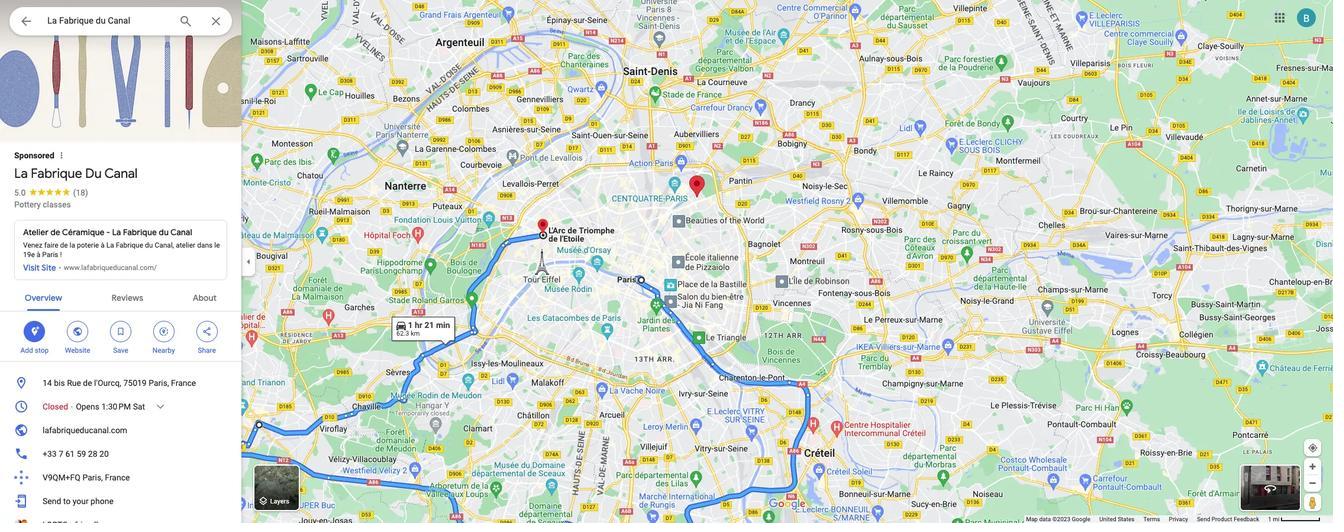 Task type: describe. For each thing, give the bounding box(es) containing it.
add stop
[[20, 347, 49, 355]]

1:30 pm
[[102, 402, 131, 412]]

du
[[85, 166, 102, 182]]

france inside "button"
[[171, 379, 196, 388]]

la fabrique du canal
[[14, 166, 138, 182]]

product
[[1212, 517, 1233, 523]]

nearby
[[153, 347, 175, 355]]

 search field
[[9, 7, 232, 38]]

about
[[193, 293, 217, 303]]

 button
[[9, 7, 43, 38]]

⋅
[[70, 402, 74, 412]]

0 vertical spatial de
[[50, 227, 60, 238]]

france inside button
[[105, 473, 130, 483]]

sponsored
[[14, 151, 54, 160]]

site
[[41, 263, 56, 273]]

photos
[[43, 117, 72, 128]]

send product feedback button
[[1198, 516, 1260, 524]]


[[29, 325, 40, 338]]

show your location image
[[1308, 443, 1319, 454]]

reviews
[[112, 293, 143, 303]]

mi
[[1274, 517, 1280, 523]]

14
[[43, 379, 52, 388]]

1 mi
[[1269, 517, 1280, 523]]

footer inside google maps element
[[1027, 516, 1269, 524]]

28
[[88, 450, 97, 459]]

14 bis rue de l'ourcq, 75019 paris, france
[[43, 379, 196, 388]]

google maps element
[[0, 0, 1334, 524]]

your
[[73, 497, 89, 507]]

0 vertical spatial du
[[159, 227, 169, 238]]

layers
[[270, 499, 289, 506]]

5.0 stars image
[[26, 188, 73, 196]]

poterie
[[77, 241, 99, 250]]

20
[[99, 450, 109, 459]]

lafabriqueducanal.com
[[43, 426, 127, 435]]

pottery classes button
[[14, 199, 71, 211]]

terms
[[1144, 517, 1161, 523]]

18 reviews element
[[73, 188, 88, 197]]

le
[[214, 241, 220, 250]]

La Fabrique du Canal field
[[9, 7, 232, 36]]

1 mi button
[[1269, 517, 1321, 523]]

atelier de céramique - la fabrique du canal venez faire de la poterie à la fabrique du canal, atelier dans le 19e à paris !
[[23, 227, 220, 259]]

paris, inside button
[[83, 473, 103, 483]]

16 photos
[[30, 117, 72, 128]]

share
[[198, 347, 216, 355]]

sat
[[133, 402, 145, 412]]

0 vertical spatial canal
[[104, 166, 138, 182]]

dans
[[197, 241, 213, 250]]

visit
[[23, 263, 40, 273]]

opens
[[76, 402, 99, 412]]

data
[[1040, 517, 1052, 523]]

2 vertical spatial fabrique
[[116, 241, 143, 250]]

59
[[77, 450, 86, 459]]

1 horizontal spatial à
[[101, 241, 105, 250]]

7
[[59, 450, 63, 459]]

5.0
[[14, 188, 26, 197]]

phone
[[91, 497, 114, 507]]

privacy button
[[1170, 516, 1189, 524]]

1 vertical spatial de
[[60, 241, 68, 250]]

faire
[[44, 241, 58, 250]]

pottery classes
[[14, 200, 71, 209]]

bis
[[54, 379, 65, 388]]

lafabriqueducanal.com link
[[0, 419, 242, 443]]

atelier
[[23, 227, 48, 238]]

send to your phone
[[43, 497, 114, 507]]

closed
[[43, 402, 68, 412]]

map
[[1027, 517, 1038, 523]]

website
[[65, 347, 90, 355]]

v9qm+fq
[[43, 473, 80, 483]]

0 vertical spatial fabrique
[[31, 166, 82, 182]]

map data ©2023 google
[[1027, 517, 1091, 523]]

show street view coverage image
[[1305, 494, 1322, 512]]

19e
[[23, 251, 35, 259]]

united
[[1100, 517, 1117, 523]]

send for send product feedback
[[1198, 517, 1211, 523]]

-
[[106, 227, 110, 238]]

show open hours for the week image
[[155, 402, 166, 412]]

collapse side panel image
[[242, 255, 255, 268]]



Task type: locate. For each thing, give the bounding box(es) containing it.
1 horizontal spatial france
[[171, 379, 196, 388]]

stop
[[35, 347, 49, 355]]

0 vertical spatial paris,
[[149, 379, 169, 388]]

overview button
[[15, 283, 72, 311]]

1 vertical spatial à
[[37, 251, 40, 259]]

0 vertical spatial france
[[171, 379, 196, 388]]

61
[[65, 450, 75, 459]]

0 horizontal spatial send
[[43, 497, 61, 507]]

canal
[[104, 166, 138, 182], [171, 227, 192, 238]]

pottery
[[14, 200, 41, 209]]

1 vertical spatial send
[[1198, 517, 1211, 523]]

terms button
[[1144, 516, 1161, 524]]

0 horizontal spatial canal
[[104, 166, 138, 182]]

canal right du
[[104, 166, 138, 182]]

1 horizontal spatial canal
[[171, 227, 192, 238]]

la
[[70, 241, 75, 250]]

du up canal,
[[159, 227, 169, 238]]

la down -
[[106, 241, 114, 250]]

1 horizontal spatial send
[[1198, 517, 1211, 523]]

1 vertical spatial paris,
[[83, 473, 103, 483]]

sponsored element
[[14, 151, 227, 166]]

1 vertical spatial du
[[145, 241, 153, 250]]

v9qm+fq paris, france button
[[0, 466, 242, 490]]

send left product
[[1198, 517, 1211, 523]]

à right 19e
[[37, 251, 40, 259]]

2 vertical spatial de
[[83, 379, 92, 388]]

la fabrique du canal main content
[[0, 0, 279, 524]]

+33 7 61 59 28 20
[[43, 450, 109, 459]]

to
[[63, 497, 71, 507]]

14 bis rue de l'ourcq, 75019 paris, france button
[[0, 372, 242, 395]]

send to your phone button
[[0, 490, 242, 514]]

overview
[[25, 293, 62, 303]]

16 photos button
[[9, 112, 77, 133]]

tab list containing overview
[[0, 283, 242, 311]]

None field
[[47, 14, 169, 28]]

closed ⋅ opens 1:30 pm sat
[[43, 402, 145, 412]]

du
[[159, 227, 169, 238], [145, 241, 153, 250]]

!
[[60, 251, 62, 259]]

canal,
[[155, 241, 174, 250]]

+33 7 61 59 28 20 button
[[0, 443, 242, 466]]

send for send to your phone
[[43, 497, 61, 507]]

google account: brad klo  
(klobrad84@gmail.com) image
[[1298, 8, 1317, 27]]

france up send to your phone button
[[105, 473, 130, 483]]

la up 5.0
[[14, 166, 28, 182]]

venez
[[23, 241, 42, 250]]

la
[[14, 166, 28, 182], [112, 227, 121, 238], [106, 241, 114, 250]]

l'ourcq,
[[94, 379, 121, 388]]

de inside "button"
[[83, 379, 92, 388]]

reviews button
[[102, 283, 153, 311]]

france down nearby
[[171, 379, 196, 388]]

1 horizontal spatial du
[[159, 227, 169, 238]]

16
[[30, 117, 41, 128]]

de left la
[[60, 241, 68, 250]]

©2023
[[1053, 517, 1071, 523]]

tab list
[[0, 283, 242, 311]]

+33
[[43, 450, 57, 459]]

footer containing map data ©2023 google
[[1027, 516, 1269, 524]]

de up faire
[[50, 227, 60, 238]]

fabrique
[[31, 166, 82, 182], [123, 227, 157, 238], [116, 241, 143, 250]]

2 vertical spatial la
[[106, 241, 114, 250]]


[[72, 325, 83, 338]]

privacy
[[1170, 517, 1189, 523]]

fabrique up 'www.lafabriqueducanal.com/'
[[116, 241, 143, 250]]

zoom out image
[[1309, 480, 1318, 488]]


[[115, 325, 126, 338]]

street view image
[[1264, 482, 1278, 496]]

75019
[[123, 379, 147, 388]]

0 horizontal spatial du
[[145, 241, 153, 250]]

(18)
[[73, 188, 88, 197]]

france
[[171, 379, 196, 388], [105, 473, 130, 483]]

à
[[101, 241, 105, 250], [37, 251, 40, 259]]

1 vertical spatial fabrique
[[123, 227, 157, 238]]

v9qm+fq paris, france
[[43, 473, 130, 483]]

hours image
[[14, 400, 28, 414]]

google
[[1072, 517, 1091, 523]]

save
[[113, 347, 128, 355]]

de
[[50, 227, 60, 238], [60, 241, 68, 250], [83, 379, 92, 388]]

0 horizontal spatial paris,
[[83, 473, 103, 483]]

0 horizontal spatial france
[[105, 473, 130, 483]]

canal up the atelier
[[171, 227, 192, 238]]

canal inside atelier de céramique - la fabrique du canal venez faire de la poterie à la fabrique du canal, atelier dans le 19e à paris !
[[171, 227, 192, 238]]

classes
[[43, 200, 71, 209]]

paris,
[[149, 379, 169, 388], [83, 473, 103, 483]]

1 vertical spatial la
[[112, 227, 121, 238]]


[[202, 325, 212, 338]]

united states button
[[1100, 516, 1135, 524]]

send inside information for la fabrique du canal region
[[43, 497, 61, 507]]

paris, up the show open hours for the week image in the left of the page
[[149, 379, 169, 388]]

1
[[1269, 517, 1272, 523]]

0 vertical spatial à
[[101, 241, 105, 250]]

states
[[1118, 517, 1135, 523]]

send product feedback
[[1198, 517, 1260, 523]]

la right -
[[112, 227, 121, 238]]

à right poterie
[[101, 241, 105, 250]]

www.lafabriqueducanal.com/
[[64, 264, 157, 272]]

du left canal,
[[145, 241, 153, 250]]

1 horizontal spatial paris,
[[149, 379, 169, 388]]

actions for la fabrique du canal region
[[0, 312, 242, 361]]

0 vertical spatial la
[[14, 166, 28, 182]]

send left to
[[43, 497, 61, 507]]

paris
[[42, 251, 58, 259]]

add
[[20, 347, 33, 355]]

fabrique up canal,
[[123, 227, 157, 238]]

paris, down '28'
[[83, 473, 103, 483]]

céramique
[[62, 227, 105, 238]]


[[159, 325, 169, 338]]

visit site
[[23, 263, 56, 273]]

feedback
[[1235, 517, 1260, 523]]

tab list inside la fabrique du canal main content
[[0, 283, 242, 311]]

send
[[43, 497, 61, 507], [1198, 517, 1211, 523]]

rue
[[67, 379, 81, 388]]

1 vertical spatial france
[[105, 473, 130, 483]]

footer
[[1027, 516, 1269, 524]]

none field inside "la fabrique du canal" field
[[47, 14, 169, 28]]


[[19, 13, 33, 30]]

0 horizontal spatial à
[[37, 251, 40, 259]]

0 vertical spatial send
[[43, 497, 61, 507]]

united states
[[1100, 517, 1135, 523]]

zoom in image
[[1309, 463, 1318, 472]]

1 vertical spatial canal
[[171, 227, 192, 238]]

de right rue
[[83, 379, 92, 388]]

atelier
[[176, 241, 195, 250]]

about button
[[183, 283, 226, 311]]

fabrique up 5.0 stars image
[[31, 166, 82, 182]]

information for la fabrique du canal region
[[0, 372, 242, 524]]

paris, inside "button"
[[149, 379, 169, 388]]

photo of la fabrique du canal image
[[0, 0, 279, 142]]



Task type: vqa. For each thing, say whether or not it's contained in the screenshot.
WestJet within the 6:15 PM – 8:39 PM WestJet
no



